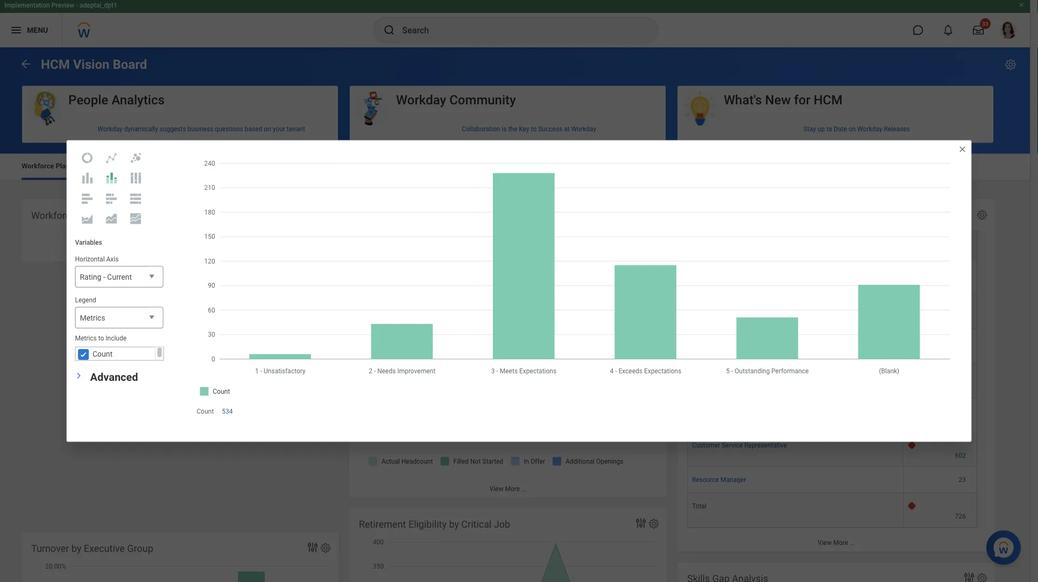 Task type: vqa. For each thing, say whether or not it's contained in the screenshot.
second ON
yes



Task type: describe. For each thing, give the bounding box(es) containing it.
days
[[941, 240, 955, 248]]

resource
[[692, 476, 719, 484]]

workforce visibility element
[[22, 199, 338, 262]]

service
[[722, 442, 743, 449]]

collaboration is the key to success at workday link
[[350, 121, 666, 137]]

implementation
[[4, 2, 50, 9]]

close chart settings image
[[958, 145, 967, 154]]

workday dynamically suggests business questions based on your tenant
[[98, 125, 305, 133]]

vision
[[73, 57, 109, 72]]

director,
[[692, 338, 716, 346]]

stacked area image
[[105, 212, 118, 225]]

stacked bar image
[[105, 192, 118, 205]]

100% column image
[[129, 172, 142, 185]]

inbox large image
[[973, 25, 984, 36]]

1 horizontal spatial count
[[197, 408, 214, 415]]

at
[[564, 125, 570, 133]]

view more ... link for headcount plan to pipeline
[[349, 480, 667, 498]]

fill inside average days open or to fill
[[963, 249, 972, 256]]

23
[[959, 476, 966, 484]]

customer
[[692, 442, 720, 449]]

tab list containing workforce planning
[[11, 154, 1019, 180]]

customer service representative
[[692, 442, 787, 449]]

clustered column image
[[81, 172, 94, 185]]

metrics button
[[75, 307, 163, 329]]

executive summary
[[368, 162, 429, 170]]

to right plan
[[430, 210, 439, 221]]

legend
[[75, 296, 96, 304]]

retirement eligibility by critical job
[[359, 519, 510, 530]]

1 vertical spatial by
[[71, 543, 81, 554]]

metrics to include
[[75, 334, 127, 342]]

headcount
[[359, 210, 406, 221]]

turnover
[[31, 543, 69, 554]]

view more ... for headcount plan to pipeline
[[489, 485, 527, 493]]

diversity
[[232, 162, 259, 170]]

up
[[818, 125, 825, 133]]

total
[[692, 503, 706, 510]]

to inside group
[[98, 334, 104, 342]]

belonging & diversity
[[193, 162, 259, 170]]

rating - current
[[80, 273, 132, 281]]

headcount plan to pipeline
[[359, 210, 475, 221]]

retirement eligibility by critical job element
[[349, 508, 667, 582]]

metrics for metrics
[[80, 314, 105, 322]]

executive inside tab list
[[368, 162, 398, 170]]

what's
[[724, 92, 762, 107]]

tenant
[[287, 125, 305, 133]]

workforce for workforce planning
[[22, 162, 54, 170]]

602
[[955, 452, 966, 460]]

time
[[687, 210, 709, 221]]

people analytics
[[68, 92, 165, 107]]

executive inside turnover by executive group element
[[84, 543, 125, 554]]

time to fill critical jobs element
[[677, 199, 995, 552]]

horizontal
[[75, 255, 105, 263]]

plan
[[409, 210, 428, 221]]

profile logan mcneil element
[[993, 18, 1024, 42]]

manager for hr manager
[[702, 373, 728, 380]]

workforce visibility
[[31, 210, 114, 221]]

collaboration
[[462, 125, 500, 133]]

count inside the "metrics to include" group
[[92, 349, 112, 358]]

view more ... link for time to fill critical jobs
[[677, 534, 995, 552]]

suggests
[[160, 125, 186, 133]]

releases
[[884, 125, 910, 133]]

organizational health
[[105, 162, 172, 170]]

it
[[692, 304, 697, 311]]

search image
[[383, 24, 396, 37]]

it helpdesk specialist link
[[692, 302, 756, 311]]

critical for job
[[461, 519, 492, 530]]

implementation preview -   adeptai_dpt1
[[4, 2, 117, 9]]

implementation preview -   adeptai_dpt1 banner
[[0, 0, 1030, 47]]

average days open or to fill button
[[904, 231, 977, 260]]

stay up to date on workday releases
[[804, 125, 910, 133]]

collaboration is the key to success at workday
[[462, 125, 596, 133]]

horizontal axis
[[75, 255, 119, 263]]

&
[[226, 162, 230, 170]]

critical for jobs
[[737, 210, 767, 221]]

specialist
[[728, 304, 756, 311]]

key
[[519, 125, 529, 133]]

workday community button
[[350, 86, 666, 126]]

turnover by executive group element
[[22, 532, 338, 582]]

retirement
[[359, 519, 406, 530]]

hr manager
[[692, 373, 728, 380]]

workforce planning
[[22, 162, 83, 170]]

include
[[106, 334, 127, 342]]

date
[[834, 125, 847, 133]]

to right time
[[711, 210, 720, 221]]

director, technical operations row
[[687, 329, 977, 364]]

to right up
[[826, 125, 832, 133]]

technical
[[717, 338, 745, 346]]

horizontal axis group
[[75, 255, 163, 288]]

1 row from the top
[[687, 398, 977, 433]]

for
[[794, 92, 810, 107]]

advanced
[[90, 371, 138, 384]]

... for time to fill critical jobs
[[850, 539, 855, 547]]

eligibility
[[408, 519, 447, 530]]

534 button
[[222, 407, 234, 416]]

variables
[[75, 239, 102, 246]]

7,724
[[950, 280, 966, 287]]

group
[[127, 543, 153, 554]]

headcount plan to pipeline element
[[349, 199, 667, 498]]

stay up to date on workday releases link
[[677, 121, 993, 137]]



Task type: locate. For each thing, give the bounding box(es) containing it.
questions
[[215, 125, 243, 133]]

0 vertical spatial fill
[[722, 210, 735, 221]]

1 on from the left
[[264, 125, 271, 133]]

...
[[521, 485, 527, 493], [850, 539, 855, 547]]

main content containing hcm vision board
[[0, 47, 1030, 582]]

1 vertical spatial view more ...
[[818, 539, 855, 547]]

cell
[[687, 260, 904, 295], [687, 398, 904, 433]]

fill
[[722, 210, 735, 221], [963, 249, 972, 256]]

pipeline
[[441, 210, 475, 221]]

more inside headcount plan to pipeline element
[[505, 485, 520, 493]]

- right preview
[[76, 2, 78, 9]]

people
[[68, 92, 108, 107]]

jobs
[[770, 210, 791, 221]]

hr
[[692, 373, 701, 380]]

metrics inside the "metrics to include" group
[[75, 334, 97, 342]]

metrics for metrics to include
[[75, 334, 97, 342]]

configure this page image
[[1004, 58, 1017, 71]]

employee experience
[[280, 162, 346, 170]]

donut image
[[81, 151, 94, 164]]

0 horizontal spatial critical
[[461, 519, 492, 530]]

tab list
[[11, 154, 1019, 180]]

executive left summary
[[368, 162, 398, 170]]

0 horizontal spatial view
[[489, 485, 503, 493]]

workday
[[396, 92, 446, 107], [98, 125, 122, 133], [571, 125, 596, 133], [857, 125, 882, 133]]

1 vertical spatial view
[[818, 539, 832, 547]]

business
[[188, 125, 213, 133]]

representative
[[744, 442, 787, 449]]

fill down open
[[963, 249, 972, 256]]

manager
[[702, 373, 728, 380], [721, 476, 746, 484]]

job
[[494, 519, 510, 530]]

workforce left overlaid area image
[[31, 210, 76, 221]]

based
[[245, 125, 262, 133]]

0 vertical spatial view more ... link
[[349, 480, 667, 498]]

metrics to include group
[[75, 334, 164, 361]]

- right rating
[[103, 273, 105, 281]]

analytics
[[112, 92, 165, 107]]

1 horizontal spatial on
[[849, 125, 856, 133]]

previous page image
[[19, 57, 32, 70]]

is
[[502, 125, 507, 133]]

board
[[113, 57, 147, 72]]

more for time to fill critical jobs
[[833, 539, 848, 547]]

602 button
[[955, 451, 968, 460]]

employee
[[280, 162, 311, 170]]

preview
[[51, 2, 74, 9]]

experience
[[312, 162, 346, 170]]

1 horizontal spatial ...
[[850, 539, 855, 547]]

0 horizontal spatial hcm
[[41, 57, 70, 72]]

variables group
[[67, 230, 171, 369]]

7,724 button
[[950, 279, 968, 288]]

cell for 7,724 row
[[687, 260, 904, 295]]

0 vertical spatial by
[[449, 519, 459, 530]]

1 vertical spatial more
[[833, 539, 848, 547]]

4 row from the top
[[687, 494, 977, 528]]

0 vertical spatial cell
[[687, 260, 904, 295]]

view for time to fill critical jobs
[[818, 539, 832, 547]]

1 vertical spatial hcm
[[814, 92, 843, 107]]

1 horizontal spatial more
[[833, 539, 848, 547]]

rating
[[80, 273, 101, 281]]

open
[[957, 240, 972, 248]]

workday community
[[396, 92, 516, 107]]

your
[[273, 125, 285, 133]]

1 horizontal spatial -
[[103, 273, 105, 281]]

1 horizontal spatial view more ... link
[[677, 534, 995, 552]]

... for headcount plan to pipeline
[[521, 485, 527, 493]]

helpdesk
[[699, 304, 726, 311]]

1 horizontal spatial fill
[[963, 249, 972, 256]]

critical inside time to fill critical jobs element
[[737, 210, 767, 221]]

0 horizontal spatial executive
[[84, 543, 125, 554]]

notifications large image
[[943, 25, 954, 36]]

manager for resource manager
[[721, 476, 746, 484]]

view for headcount plan to pipeline
[[489, 485, 503, 493]]

0 horizontal spatial -
[[76, 2, 78, 9]]

view more ...
[[489, 485, 527, 493], [818, 539, 855, 547]]

100% area image
[[129, 212, 142, 225]]

0 horizontal spatial ...
[[521, 485, 527, 493]]

1 horizontal spatial critical
[[737, 210, 767, 221]]

hcm
[[41, 57, 70, 72], [814, 92, 843, 107]]

2 on from the left
[[849, 125, 856, 133]]

view inside time to fill critical jobs element
[[818, 539, 832, 547]]

to left include
[[98, 334, 104, 342]]

stacked column image
[[105, 172, 118, 185]]

clustered bar image
[[81, 192, 94, 205]]

0 horizontal spatial count
[[92, 349, 112, 358]]

overlaid area image
[[81, 212, 94, 225]]

workforce left planning
[[22, 162, 54, 170]]

new
[[765, 92, 791, 107]]

1 vertical spatial ...
[[850, 539, 855, 547]]

1 vertical spatial -
[[103, 273, 105, 281]]

by right "eligibility" at the left of the page
[[449, 519, 459, 530]]

director, technical operations
[[692, 338, 777, 346]]

-
[[76, 2, 78, 9], [103, 273, 105, 281]]

manager right hr
[[702, 373, 728, 380]]

row containing customer service representative
[[687, 433, 977, 467]]

row containing resource manager
[[687, 467, 977, 494]]

main content
[[0, 47, 1030, 582]]

1 vertical spatial manager
[[721, 476, 746, 484]]

fill right time
[[722, 210, 735, 221]]

row containing total
[[687, 494, 977, 528]]

chevron down image
[[75, 370, 83, 382]]

it helpdesk specialist row
[[687, 295, 977, 329]]

1 horizontal spatial executive
[[368, 162, 398, 170]]

line image
[[105, 151, 118, 164]]

executive left group
[[84, 543, 125, 554]]

0 vertical spatial view more ...
[[489, 485, 527, 493]]

hr manager link
[[692, 371, 728, 380]]

view inside headcount plan to pipeline element
[[489, 485, 503, 493]]

belonging
[[193, 162, 224, 170]]

1 vertical spatial metrics
[[75, 334, 97, 342]]

0 vertical spatial hcm
[[41, 57, 70, 72]]

workforce inside tab list
[[22, 162, 54, 170]]

0 horizontal spatial view more ...
[[489, 485, 527, 493]]

726 button
[[955, 512, 968, 521]]

0 vertical spatial workforce
[[22, 162, 54, 170]]

1 vertical spatial view more ... link
[[677, 534, 995, 552]]

metrics up check small "icon"
[[75, 334, 97, 342]]

1 vertical spatial critical
[[461, 519, 492, 530]]

1 horizontal spatial view
[[818, 539, 832, 547]]

workforce for workforce visibility
[[31, 210, 76, 221]]

hcm inside button
[[814, 92, 843, 107]]

1 vertical spatial executive
[[84, 543, 125, 554]]

1 cell from the top
[[687, 260, 904, 295]]

operations
[[746, 338, 777, 346]]

dynamically
[[124, 125, 158, 133]]

stay
[[804, 125, 816, 133]]

1 horizontal spatial by
[[449, 519, 459, 530]]

0 vertical spatial count
[[92, 349, 112, 358]]

or
[[947, 249, 953, 256]]

workday dynamically suggests business questions based on your tenant link
[[22, 121, 338, 137]]

on left your
[[264, 125, 271, 133]]

what's new for hcm button
[[677, 86, 993, 126]]

0 vertical spatial ...
[[521, 485, 527, 493]]

time to fill critical jobs
[[687, 210, 791, 221]]

view more ... inside headcount plan to pipeline element
[[489, 485, 527, 493]]

critical left jobs at the top right of page
[[737, 210, 767, 221]]

- inside popup button
[[103, 273, 105, 281]]

0 vertical spatial -
[[76, 2, 78, 9]]

average days open or to fill row
[[687, 230, 977, 260]]

metrics down legend
[[80, 314, 105, 322]]

0 horizontal spatial more
[[505, 485, 520, 493]]

view more ... link
[[349, 480, 667, 498], [677, 534, 995, 552]]

it helpdesk specialist
[[692, 304, 756, 311]]

1 vertical spatial fill
[[963, 249, 972, 256]]

view more ... inside time to fill critical jobs element
[[818, 539, 855, 547]]

0 horizontal spatial on
[[264, 125, 271, 133]]

check small image
[[77, 348, 90, 361]]

planning
[[56, 162, 83, 170]]

people analytics button
[[22, 86, 338, 126]]

hcm right for
[[814, 92, 843, 107]]

7,724 row
[[687, 260, 977, 295]]

turnover by executive group
[[31, 543, 153, 554]]

more for headcount plan to pipeline
[[505, 485, 520, 493]]

success
[[538, 125, 562, 133]]

manager right the resource
[[721, 476, 746, 484]]

cell for 4th row from the bottom
[[687, 398, 904, 433]]

critical inside retirement eligibility by critical job element
[[461, 519, 492, 530]]

- inside banner
[[76, 2, 78, 9]]

100% bar image
[[129, 192, 142, 205]]

534
[[222, 408, 233, 415]]

2 cell from the top
[[687, 398, 904, 433]]

0 horizontal spatial by
[[71, 543, 81, 554]]

metrics inside metrics "dropdown button"
[[80, 314, 105, 322]]

count
[[92, 349, 112, 358], [197, 408, 214, 415]]

to right key
[[531, 125, 537, 133]]

workday inside button
[[396, 92, 446, 107]]

0 vertical spatial critical
[[737, 210, 767, 221]]

average
[[916, 240, 939, 248]]

summary
[[399, 162, 429, 170]]

1 horizontal spatial hcm
[[814, 92, 843, 107]]

0 vertical spatial manager
[[702, 373, 728, 380]]

hcm right previous page "icon"
[[41, 57, 70, 72]]

metrics
[[80, 314, 105, 322], [75, 334, 97, 342]]

0 horizontal spatial view more ... link
[[349, 480, 667, 498]]

0 vertical spatial more
[[505, 485, 520, 493]]

0 vertical spatial executive
[[368, 162, 398, 170]]

resource manager link
[[692, 474, 746, 484]]

1 vertical spatial cell
[[687, 398, 904, 433]]

count down metrics to include
[[92, 349, 112, 358]]

count left 534 at the bottom left of the page
[[197, 408, 214, 415]]

... inside headcount plan to pipeline element
[[521, 485, 527, 493]]

1 vertical spatial workforce
[[31, 210, 76, 221]]

director, technical operations link
[[692, 336, 777, 346]]

hr manager row
[[687, 364, 977, 398]]

view more ... for time to fill critical jobs
[[818, 539, 855, 547]]

... inside time to fill critical jobs element
[[850, 539, 855, 547]]

2 row from the top
[[687, 433, 977, 467]]

total element
[[692, 500, 706, 510]]

by right the turnover
[[71, 543, 81, 554]]

resource manager
[[692, 476, 746, 484]]

0 vertical spatial view
[[489, 485, 503, 493]]

0 vertical spatial metrics
[[80, 314, 105, 322]]

advanced dialog
[[66, 140, 972, 442]]

more inside time to fill critical jobs element
[[833, 539, 848, 547]]

1 vertical spatial count
[[197, 408, 214, 415]]

bubble image
[[129, 151, 142, 164]]

3 row from the top
[[687, 467, 977, 494]]

more
[[505, 485, 520, 493], [833, 539, 848, 547]]

hcm vision board
[[41, 57, 147, 72]]

critical left job
[[461, 519, 492, 530]]

726
[[955, 513, 966, 520]]

legend group
[[75, 296, 163, 329]]

1 horizontal spatial view more ...
[[818, 539, 855, 547]]

23 button
[[959, 476, 968, 484]]

what's new for hcm
[[724, 92, 843, 107]]

to
[[955, 249, 962, 256]]

visibility
[[78, 210, 114, 221]]

close environment banner image
[[1018, 2, 1025, 8]]

row
[[687, 398, 977, 433], [687, 433, 977, 467], [687, 467, 977, 494], [687, 494, 977, 528]]

axis
[[106, 255, 119, 263]]

adeptai_dpt1
[[80, 2, 117, 9]]

0 horizontal spatial fill
[[722, 210, 735, 221]]

health
[[151, 162, 172, 170]]

on right date
[[849, 125, 856, 133]]

community
[[449, 92, 516, 107]]

critical
[[737, 210, 767, 221], [461, 519, 492, 530]]



